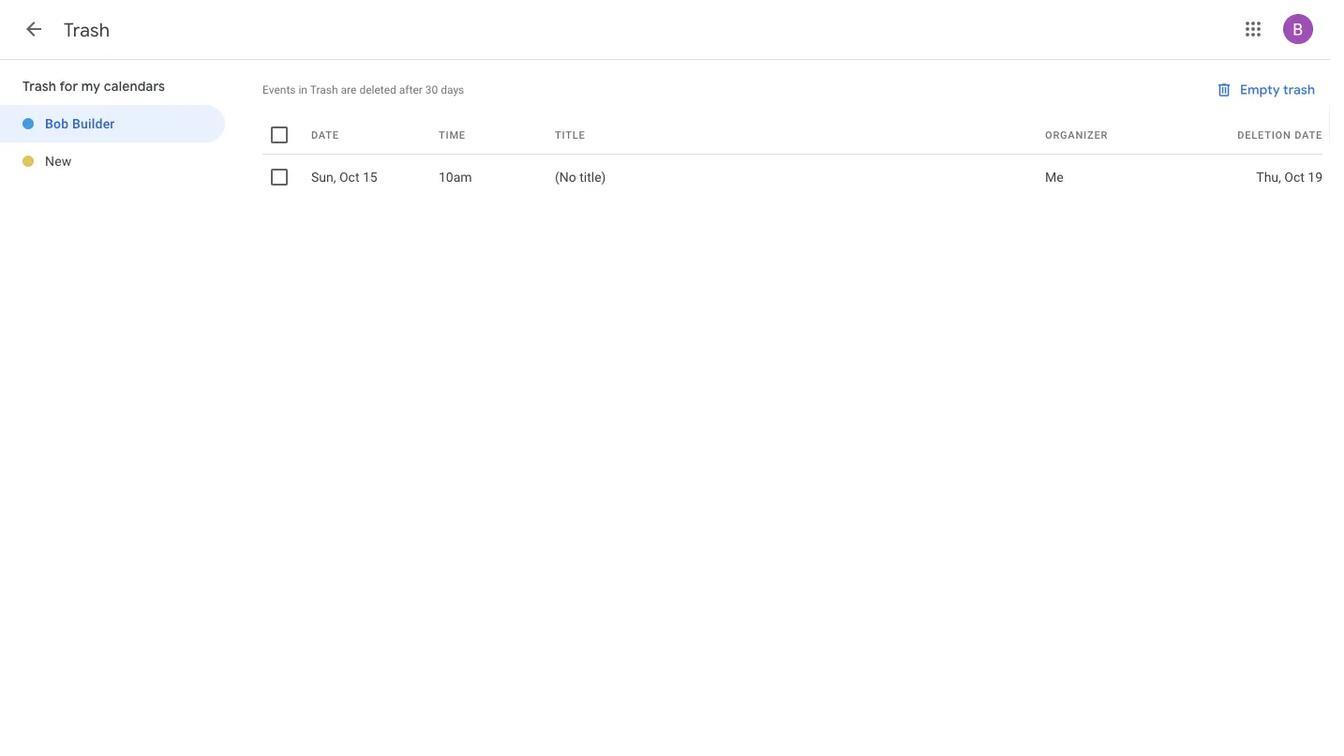 Task type: locate. For each thing, give the bounding box(es) containing it.
trash
[[1283, 82, 1315, 98]]

list
[[0, 105, 225, 180]]

events
[[262, 83, 296, 97]]

sun , oct 15
[[311, 169, 378, 185]]

go back image
[[22, 18, 45, 40]]

list containing bob builder
[[0, 105, 225, 180]]

are
[[341, 83, 357, 97]]

2 oct from the left
[[1285, 169, 1305, 185]]

trash
[[64, 18, 110, 42], [22, 78, 56, 95], [310, 83, 338, 97]]

oct for oct 19
[[1285, 169, 1305, 185]]

deletion date
[[1238, 129, 1323, 141]]

me
[[1045, 169, 1064, 185]]

trash for trash for my calendars
[[22, 78, 56, 95]]

0 horizontal spatial ,
[[334, 169, 336, 185]]

calendars
[[104, 78, 165, 95]]

, left 19
[[1279, 169, 1281, 185]]

title)
[[580, 169, 606, 185]]

for
[[59, 78, 78, 95]]

, left 15
[[334, 169, 336, 185]]

trash left for
[[22, 78, 56, 95]]

1 , from the left
[[334, 169, 336, 185]]

0 horizontal spatial trash
[[22, 78, 56, 95]]

2 , from the left
[[1279, 169, 1281, 185]]

bob
[[45, 116, 69, 131]]

oct left 15
[[339, 169, 360, 185]]

15
[[363, 169, 378, 185]]

events in trash are deleted after 30 days
[[262, 83, 464, 97]]

30
[[425, 83, 438, 97]]

, for sun
[[334, 169, 336, 185]]

1 horizontal spatial oct
[[1285, 169, 1305, 185]]

sun
[[311, 169, 334, 185]]

oct left 19
[[1285, 169, 1305, 185]]

date
[[1295, 129, 1323, 141]]

organizer
[[1045, 129, 1108, 141]]

(no title)
[[555, 169, 606, 185]]

builder
[[72, 116, 115, 131]]

oct
[[339, 169, 360, 185], [1285, 169, 1305, 185]]

,
[[334, 169, 336, 185], [1279, 169, 1281, 185]]

my
[[81, 78, 101, 95]]

trash right in
[[310, 83, 338, 97]]

1 oct from the left
[[339, 169, 360, 185]]

trash heading
[[64, 18, 110, 42]]

thu , oct 19
[[1256, 169, 1323, 185]]

1 horizontal spatial ,
[[1279, 169, 1281, 185]]

0 horizontal spatial oct
[[339, 169, 360, 185]]

, for thu
[[1279, 169, 1281, 185]]

trash right go back icon
[[64, 18, 110, 42]]

10am
[[439, 169, 472, 185]]

1 horizontal spatial trash
[[64, 18, 110, 42]]



Task type: describe. For each thing, give the bounding box(es) containing it.
trash for trash
[[64, 18, 110, 42]]

bob builder list item
[[0, 105, 225, 142]]

new link
[[0, 142, 225, 180]]

empty trash button
[[1208, 67, 1323, 112]]

deleted
[[359, 83, 396, 97]]

deletion
[[1238, 129, 1291, 141]]

empty
[[1240, 82, 1280, 98]]

thu
[[1256, 169, 1279, 185]]

date
[[311, 129, 339, 141]]

(no
[[555, 169, 576, 185]]

empty trash
[[1240, 82, 1315, 98]]

in
[[299, 83, 307, 97]]

bob builder link
[[0, 105, 225, 142]]

after
[[399, 83, 423, 97]]

oct for oct 15
[[339, 169, 360, 185]]

bob builder
[[45, 116, 115, 131]]

time
[[439, 129, 466, 141]]

title
[[555, 129, 585, 141]]

19
[[1308, 169, 1323, 185]]

new
[[45, 153, 72, 169]]

2 horizontal spatial trash
[[310, 83, 338, 97]]

days
[[441, 83, 464, 97]]

trash for my calendars
[[22, 78, 165, 95]]



Task type: vqa. For each thing, say whether or not it's contained in the screenshot.
be inside the minimum time before the appointment start that it can be booked
no



